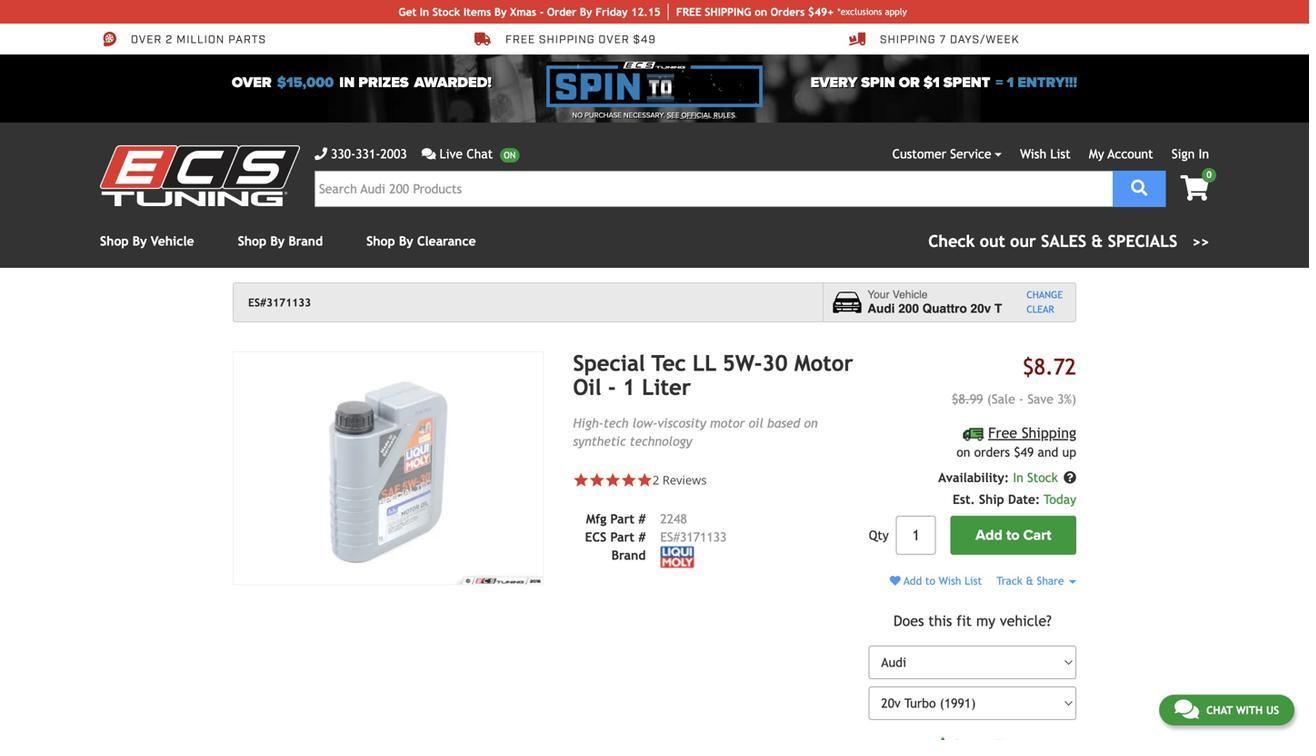 Task type: locate. For each thing, give the bounding box(es) containing it.
change
[[1027, 289, 1063, 301]]

0 vertical spatial shipping
[[880, 33, 936, 47]]

$49
[[633, 33, 656, 47], [1014, 446, 1034, 460]]

add to wish list
[[901, 575, 982, 588]]

$49 left and at the right
[[1014, 446, 1034, 460]]

0 vertical spatial &
[[1092, 232, 1103, 251]]

$49+
[[808, 5, 834, 18]]

on
[[755, 5, 767, 18], [804, 416, 818, 431], [957, 446, 970, 460]]

2 vertical spatial on
[[957, 446, 970, 460]]

list
[[1050, 147, 1071, 161], [965, 575, 982, 588]]

0 vertical spatial over
[[131, 33, 162, 47]]

get in stock items by xmas - order by friday 12.15
[[399, 5, 661, 18]]

1 horizontal spatial star image
[[621, 473, 637, 489]]

free
[[676, 5, 702, 18]]

by down ecs tuning image
[[133, 234, 147, 249]]

star image up mfg
[[573, 473, 589, 489]]

1 vertical spatial vehicle
[[893, 289, 928, 302]]

0 horizontal spatial shop
[[100, 234, 129, 249]]

on down free shipping image
[[957, 446, 970, 460]]

availability: in stock
[[938, 471, 1062, 486]]

2 left the "million"
[[166, 33, 173, 47]]

1 vertical spatial brand
[[612, 549, 646, 563]]

1 horizontal spatial shop
[[238, 234, 266, 249]]

free down xmas
[[506, 33, 536, 47]]

in
[[420, 5, 429, 18], [1199, 147, 1209, 161], [1013, 471, 1024, 486]]

by left clearance
[[399, 234, 413, 249]]

0 horizontal spatial to
[[925, 575, 936, 588]]

mfg
[[586, 512, 607, 527]]

None text field
[[896, 517, 936, 556]]

2 horizontal spatial in
[[1199, 147, 1209, 161]]

0 vertical spatial to
[[1006, 527, 1020, 545]]

1 star image from the left
[[589, 473, 605, 489]]

add for add to cart
[[976, 527, 1003, 545]]

star image left reviews
[[637, 473, 653, 489]]

$8.99 (sale - save 3%)
[[952, 392, 1076, 407]]

ship
[[705, 5, 727, 18]]

2 horizontal spatial shop
[[366, 234, 395, 249]]

1 horizontal spatial brand
[[612, 549, 646, 563]]

0 vertical spatial part
[[610, 512, 635, 527]]

es#3171133
[[248, 296, 311, 309]]

over
[[131, 33, 162, 47], [232, 74, 272, 92]]

live chat link
[[422, 145, 519, 164]]

prizes
[[358, 74, 409, 92]]

0 horizontal spatial 1
[[623, 375, 635, 400]]

star image up mfg
[[589, 473, 605, 489]]

chat
[[467, 147, 493, 161], [1206, 705, 1233, 717]]

0 horizontal spatial &
[[1026, 575, 1034, 588]]

free inside free shipping on orders $49 and up
[[988, 425, 1017, 442]]

1 horizontal spatial add
[[976, 527, 1003, 545]]

1 vertical spatial on
[[804, 416, 818, 431]]

2 vertical spatial in
[[1013, 471, 1024, 486]]

1 vertical spatial 2
[[653, 472, 659, 489]]

shop by brand link
[[238, 234, 323, 249]]

chat left with
[[1206, 705, 1233, 717]]

star image up mfg part #
[[605, 473, 621, 489]]

0 horizontal spatial chat
[[467, 147, 493, 161]]

your vehicle audi 200 quattro 20v t
[[868, 289, 1002, 316]]

to left cart
[[1006, 527, 1020, 545]]

Search text field
[[315, 171, 1113, 207]]

million
[[177, 33, 225, 47]]

# inside 2248 ecs part #
[[638, 530, 646, 545]]

in
[[339, 74, 355, 92]]

& for sales
[[1092, 232, 1103, 251]]

0 vertical spatial $49
[[633, 33, 656, 47]]

1 vertical spatial 1
[[623, 375, 635, 400]]

shop
[[100, 234, 129, 249], [238, 234, 266, 249], [366, 234, 395, 249]]

1 vertical spatial over
[[232, 74, 272, 92]]

on right "ping"
[[755, 5, 767, 18]]

1 horizontal spatial star image
[[605, 473, 621, 489]]

1 vertical spatial to
[[925, 575, 936, 588]]

purchase
[[585, 111, 622, 120]]

1 horizontal spatial 2
[[653, 472, 659, 489]]

my
[[976, 613, 996, 630]]

rules
[[714, 111, 735, 120]]

0 horizontal spatial over
[[131, 33, 162, 47]]

0 horizontal spatial wish
[[939, 575, 961, 588]]

1 vertical spatial $49
[[1014, 446, 1034, 460]]

chat with us link
[[1159, 696, 1295, 726]]

*exclusions
[[837, 6, 882, 17]]

part down mfg part #
[[610, 530, 635, 545]]

part right mfg
[[610, 512, 635, 527]]

on right based
[[804, 416, 818, 431]]

over inside 'over 2 million parts' link
[[131, 33, 162, 47]]

spin
[[861, 74, 895, 92]]

in up 'est. ship date: today'
[[1013, 471, 1024, 486]]

0 horizontal spatial 2
[[166, 33, 173, 47]]

vehicle inside your vehicle audi 200 quattro 20v t
[[893, 289, 928, 302]]

vehicle down ecs tuning image
[[151, 234, 194, 249]]

orders
[[974, 446, 1010, 460]]

oil
[[573, 375, 601, 400]]

track & share
[[997, 575, 1067, 588]]

us
[[1266, 705, 1279, 717]]

liter
[[642, 375, 691, 400]]

1
[[1007, 74, 1014, 92], [623, 375, 635, 400]]

- left save on the right of the page
[[1019, 392, 1024, 407]]

brand
[[289, 234, 323, 249], [612, 549, 646, 563]]

1 vertical spatial stock
[[1027, 471, 1058, 486]]

1 horizontal spatial free
[[988, 425, 1017, 442]]

1 horizontal spatial to
[[1006, 527, 1020, 545]]

2 horizontal spatial star image
[[637, 473, 653, 489]]

see
[[667, 111, 680, 120]]

# left 2248
[[638, 512, 646, 527]]

1 vertical spatial #
[[638, 530, 646, 545]]

1 vertical spatial shipping
[[1022, 425, 1076, 442]]

shop for shop by vehicle
[[100, 234, 129, 249]]

1 left liter
[[623, 375, 635, 400]]

- right xmas
[[540, 5, 544, 18]]

items
[[463, 5, 491, 18]]

no
[[572, 111, 583, 120]]

& for track
[[1026, 575, 1034, 588]]

see official rules link
[[667, 110, 735, 121]]

by up es#3171133
[[270, 234, 285, 249]]

my account link
[[1089, 147, 1153, 161]]

specials
[[1108, 232, 1178, 251]]

1 right =
[[1007, 74, 1014, 92]]

2 left reviews
[[653, 472, 659, 489]]

1 horizontal spatial list
[[1050, 147, 1071, 161]]

part inside 2248 ecs part #
[[610, 530, 635, 545]]

#
[[638, 512, 646, 527], [638, 530, 646, 545]]

$49 down 12.15
[[633, 33, 656, 47]]

stock left items
[[433, 5, 460, 18]]

orders
[[771, 5, 805, 18]]

1 horizontal spatial stock
[[1027, 471, 1058, 486]]

customer
[[892, 147, 947, 161]]

0 horizontal spatial add
[[904, 575, 922, 588]]

vehicle up 200
[[893, 289, 928, 302]]

& right sales
[[1092, 232, 1103, 251]]

2 star image from the left
[[621, 473, 637, 489]]

tec
[[652, 351, 686, 376]]

cart
[[1023, 527, 1051, 545]]

0 vertical spatial 1
[[1007, 74, 1014, 92]]

with
[[1236, 705, 1263, 717]]

1 horizontal spatial shipping
[[1022, 425, 1076, 442]]

every
[[811, 74, 858, 92]]

in for get
[[420, 5, 429, 18]]

clear
[[1027, 304, 1054, 316]]

3 shop from the left
[[366, 234, 395, 249]]

0 horizontal spatial $49
[[633, 33, 656, 47]]

change clear
[[1027, 289, 1063, 316]]

stock down and at the right
[[1027, 471, 1058, 486]]

1 horizontal spatial over
[[232, 74, 272, 92]]

list left my
[[1050, 147, 1071, 161]]

330-331-2003
[[331, 147, 407, 161]]

1 vertical spatial wish
[[939, 575, 961, 588]]

chat right live
[[467, 147, 493, 161]]

0 horizontal spatial vehicle
[[151, 234, 194, 249]]

8.72
[[1034, 355, 1076, 380]]

free shipping on orders $49 and up
[[957, 425, 1076, 460]]

.
[[735, 111, 737, 120]]

brand inside es# 3171133 brand
[[612, 549, 646, 563]]

to right heart image
[[925, 575, 936, 588]]

shopping cart image
[[1181, 175, 1209, 201]]

0 vertical spatial add
[[976, 527, 1003, 545]]

synthetic
[[573, 434, 626, 449]]

1 horizontal spatial in
[[1013, 471, 1024, 486]]

free up orders
[[988, 425, 1017, 442]]

0 vertical spatial stock
[[433, 5, 460, 18]]

save
[[1028, 392, 1054, 407]]

to
[[1006, 527, 1020, 545], [925, 575, 936, 588]]

add right heart image
[[904, 575, 922, 588]]

& right track
[[1026, 575, 1034, 588]]

reviews
[[663, 472, 707, 489]]

over for over 2 million parts
[[131, 33, 162, 47]]

0 vertical spatial free
[[506, 33, 536, 47]]

1 # from the top
[[638, 512, 646, 527]]

free for shipping
[[506, 33, 536, 47]]

1 shop from the left
[[100, 234, 129, 249]]

2 shop from the left
[[238, 234, 266, 249]]

wish right service
[[1020, 147, 1047, 161]]

brand down 2248 ecs part # at bottom
[[612, 549, 646, 563]]

today
[[1044, 493, 1076, 507]]

brand up es#3171133
[[289, 234, 323, 249]]

star image
[[573, 473, 589, 489], [605, 473, 621, 489], [637, 473, 653, 489]]

2 horizontal spatial on
[[957, 446, 970, 460]]

shop for shop by clearance
[[366, 234, 395, 249]]

motor
[[710, 416, 745, 431]]

0 horizontal spatial star image
[[573, 473, 589, 489]]

add down ship
[[976, 527, 1003, 545]]

in right 'get'
[[420, 5, 429, 18]]

1 vertical spatial add
[[904, 575, 922, 588]]

star image up mfg part #
[[621, 473, 637, 489]]

comments image
[[422, 148, 436, 160]]

shop by clearance link
[[366, 234, 476, 249]]

0 horizontal spatial stock
[[433, 5, 460, 18]]

1 horizontal spatial &
[[1092, 232, 1103, 251]]

wish up this
[[939, 575, 961, 588]]

1 vertical spatial part
[[610, 530, 635, 545]]

1 horizontal spatial on
[[804, 416, 818, 431]]

to inside add to cart button
[[1006, 527, 1020, 545]]

shop by brand
[[238, 234, 323, 249]]

search image
[[1131, 180, 1148, 196]]

over left the "million"
[[131, 33, 162, 47]]

by for shop by clearance
[[399, 234, 413, 249]]

0 vertical spatial #
[[638, 512, 646, 527]]

7
[[940, 33, 947, 47]]

1 horizontal spatial vehicle
[[893, 289, 928, 302]]

0 horizontal spatial free
[[506, 33, 536, 47]]

330-331-2003 link
[[315, 145, 407, 164]]

1 vertical spatial &
[[1026, 575, 1034, 588]]

1 horizontal spatial -
[[608, 375, 616, 400]]

1 inside special tec ll 5w-30 motor oil - 1 liter
[[623, 375, 635, 400]]

0 vertical spatial wish
[[1020, 147, 1047, 161]]

2003
[[380, 147, 407, 161]]

track
[[997, 575, 1023, 588]]

in right sign
[[1199, 147, 1209, 161]]

shipping up and at the right
[[1022, 425, 1076, 442]]

0 vertical spatial in
[[420, 5, 429, 18]]

up
[[1062, 446, 1076, 460]]

motor
[[794, 351, 853, 376]]

3 star image from the left
[[637, 473, 653, 489]]

add to cart button
[[951, 517, 1076, 556]]

shipping down 'apply' in the top right of the page
[[880, 33, 936, 47]]

add inside button
[[976, 527, 1003, 545]]

list left track
[[965, 575, 982, 588]]

3171133
[[680, 530, 727, 545]]

customer service button
[[892, 145, 1002, 164]]

(sale
[[987, 392, 1015, 407]]

star image
[[589, 473, 605, 489], [621, 473, 637, 489]]

0 horizontal spatial star image
[[589, 473, 605, 489]]

over down parts
[[232, 74, 272, 92]]

1 vertical spatial in
[[1199, 147, 1209, 161]]

0 horizontal spatial brand
[[289, 234, 323, 249]]

customer service
[[892, 147, 991, 161]]

thumbs up image
[[933, 739, 949, 741]]

0 horizontal spatial on
[[755, 5, 767, 18]]

-
[[540, 5, 544, 18], [608, 375, 616, 400], [1019, 392, 1024, 407]]

1 vertical spatial free
[[988, 425, 1017, 442]]

- right oil
[[608, 375, 616, 400]]

0 vertical spatial brand
[[289, 234, 323, 249]]

ecs tuning image
[[100, 145, 300, 206]]

question circle image
[[1064, 472, 1076, 485]]

friday
[[596, 5, 628, 18]]

1 vertical spatial chat
[[1206, 705, 1233, 717]]

ecs
[[585, 530, 607, 545]]

0 vertical spatial vehicle
[[151, 234, 194, 249]]

mfg part #
[[586, 512, 646, 527]]

2 part from the top
[[610, 530, 635, 545]]

1 horizontal spatial $49
[[1014, 446, 1034, 460]]

0 horizontal spatial in
[[420, 5, 429, 18]]

sign in link
[[1172, 147, 1209, 161]]

0 vertical spatial 2
[[166, 33, 173, 47]]

# left es#
[[638, 530, 646, 545]]

2 # from the top
[[638, 530, 646, 545]]

to for wish
[[925, 575, 936, 588]]

1 vertical spatial list
[[965, 575, 982, 588]]



Task type: describe. For each thing, give the bounding box(es) containing it.
shipping inside free shipping on orders $49 and up
[[1022, 425, 1076, 442]]

200
[[898, 302, 919, 316]]

2 reviews link
[[653, 472, 707, 489]]

in for sign
[[1199, 147, 1209, 161]]

es#3171133 - 2248 - special tec ll 5w-30 motor oil - 1 liter  - high-tech low-viscosity motor oil based on synthetic technology - liqui-moly - audi bmw volkswagen mercedes benz mini image
[[233, 352, 544, 586]]

add to cart
[[976, 527, 1051, 545]]

1 part from the top
[[610, 512, 635, 527]]

on inside high-tech low-viscosity motor oil based on synthetic technology
[[804, 416, 818, 431]]

$49 inside free shipping on orders $49 and up
[[1014, 446, 1034, 460]]

free ship ping on orders $49+ *exclusions apply
[[676, 5, 907, 18]]

over
[[599, 33, 630, 47]]

es# 3171133 brand
[[612, 530, 727, 563]]

add to wish list link
[[890, 575, 982, 588]]

get
[[399, 5, 417, 18]]

my account
[[1089, 147, 1153, 161]]

liqui moly image
[[660, 547, 694, 569]]

0 vertical spatial list
[[1050, 147, 1071, 161]]

0 horizontal spatial list
[[965, 575, 982, 588]]

0 vertical spatial chat
[[467, 147, 493, 161]]

entry!!!
[[1018, 74, 1077, 92]]

0 horizontal spatial -
[[540, 5, 544, 18]]

service
[[950, 147, 991, 161]]

live
[[440, 147, 463, 161]]

availability:
[[938, 471, 1009, 486]]

free for shipping
[[988, 425, 1017, 442]]

- inside special tec ll 5w-30 motor oil - 1 liter
[[608, 375, 616, 400]]

shop by clearance
[[366, 234, 476, 249]]

ecs tuning 'spin to win' contest logo image
[[546, 62, 763, 107]]

add for add to wish list
[[904, 575, 922, 588]]

t
[[995, 302, 1002, 316]]

my
[[1089, 147, 1104, 161]]

special tec ll 5w-30 motor oil - 1 liter
[[573, 351, 853, 400]]

to for cart
[[1006, 527, 1020, 545]]

0 link
[[1166, 168, 1217, 203]]

your
[[868, 289, 890, 302]]

comments image
[[1175, 699, 1199, 721]]

change link
[[1027, 288, 1063, 303]]

ping
[[727, 5, 751, 18]]

brand for es# 3171133 brand
[[612, 549, 646, 563]]

330-
[[331, 147, 356, 161]]

sales
[[1041, 232, 1087, 251]]

20v
[[971, 302, 991, 316]]

stock for availability:
[[1027, 471, 1058, 486]]

3%)
[[1057, 392, 1076, 407]]

track & share button
[[997, 575, 1076, 588]]

on inside free shipping on orders $49 and up
[[957, 446, 970, 460]]

spent
[[944, 74, 990, 92]]

shop for shop by brand
[[238, 234, 266, 249]]

and
[[1038, 446, 1059, 460]]

over for over $15,000 in prizes
[[232, 74, 272, 92]]

2248
[[660, 512, 687, 527]]

over 2 million parts
[[131, 33, 266, 47]]

1 horizontal spatial wish
[[1020, 147, 1047, 161]]

1 star image from the left
[[573, 473, 589, 489]]

by right order
[[580, 5, 592, 18]]

brand for shop by brand
[[289, 234, 323, 249]]

sign
[[1172, 147, 1195, 161]]

phone image
[[315, 148, 327, 160]]

0 horizontal spatial shipping
[[880, 33, 936, 47]]

vehicle?
[[1000, 613, 1052, 630]]

heart image
[[890, 576, 901, 587]]

by for shop by vehicle
[[133, 234, 147, 249]]

technology
[[630, 434, 692, 449]]

free shipping image
[[963, 429, 984, 442]]

2 horizontal spatial -
[[1019, 392, 1024, 407]]

12.15
[[631, 5, 661, 18]]

shop by vehicle
[[100, 234, 194, 249]]

ship
[[979, 493, 1004, 507]]

no purchase necessary. see official rules .
[[572, 111, 737, 120]]

clearance
[[417, 234, 476, 249]]

qty
[[869, 529, 889, 543]]

tech
[[604, 416, 629, 431]]

does
[[894, 613, 924, 630]]

est. ship date: today
[[953, 493, 1076, 507]]

free shipping over $49
[[506, 33, 656, 47]]

necessary.
[[624, 111, 665, 120]]

331-
[[356, 147, 380, 161]]

in for availability:
[[1013, 471, 1024, 486]]

stock for get
[[433, 5, 460, 18]]

=
[[996, 74, 1003, 92]]

by left xmas
[[494, 5, 507, 18]]

wish list
[[1020, 147, 1071, 161]]

audi
[[868, 302, 895, 316]]

1 horizontal spatial chat
[[1206, 705, 1233, 717]]

quattro
[[923, 302, 967, 316]]

0 vertical spatial on
[[755, 5, 767, 18]]

oil
[[749, 416, 764, 431]]

this
[[928, 613, 952, 630]]

5w-
[[723, 351, 762, 376]]

live chat
[[440, 147, 493, 161]]

over 2 million parts link
[[100, 31, 266, 47]]

viscosity
[[658, 416, 706, 431]]

2 star image from the left
[[605, 473, 621, 489]]

shipping
[[539, 33, 595, 47]]

apply
[[885, 6, 907, 17]]

chat with us
[[1206, 705, 1279, 717]]

30
[[762, 351, 788, 376]]

every spin or $1 spent = 1 entry!!!
[[811, 74, 1077, 92]]

es#
[[660, 530, 680, 545]]

by for shop by brand
[[270, 234, 285, 249]]

high-
[[573, 416, 604, 431]]

sales & specials
[[1041, 232, 1178, 251]]

sales & specials link
[[929, 229, 1209, 254]]

official
[[681, 111, 712, 120]]

wish list link
[[1020, 147, 1071, 161]]

high-tech low-viscosity motor oil based on synthetic technology
[[573, 416, 818, 449]]

free shipping over $49 link
[[475, 31, 656, 47]]

order
[[547, 5, 577, 18]]

1 horizontal spatial 1
[[1007, 74, 1014, 92]]

$1
[[924, 74, 940, 92]]



Task type: vqa. For each thing, say whether or not it's contained in the screenshot.
MIN PRICE number field
no



